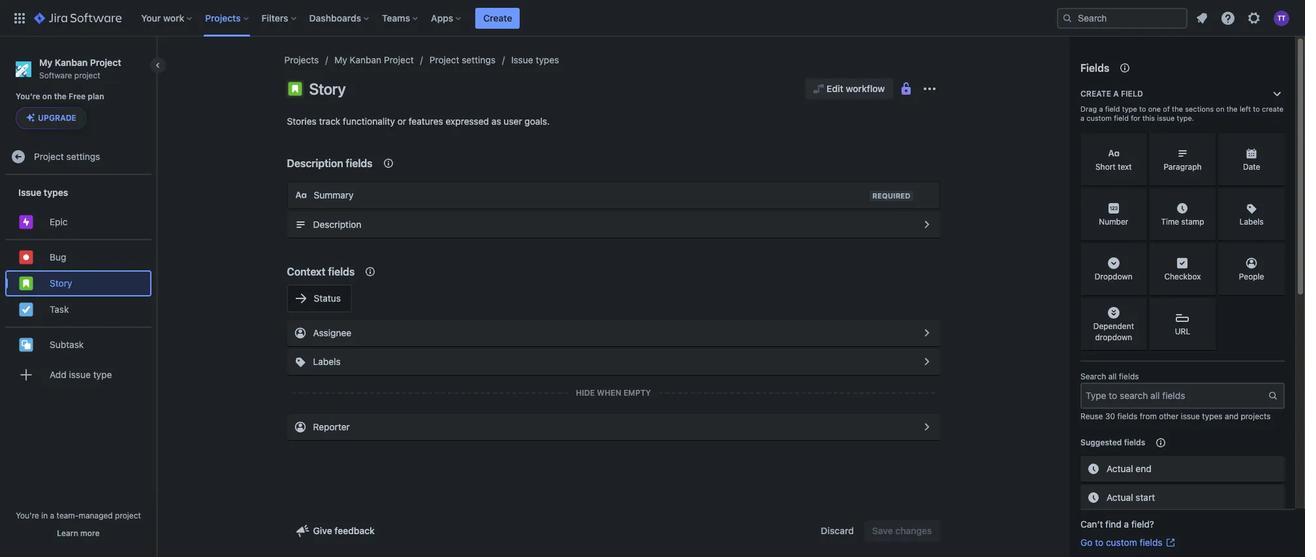 Task type: locate. For each thing, give the bounding box(es) containing it.
project up plan
[[74, 70, 100, 80]]

more information image up "stamp"
[[1200, 189, 1215, 205]]

my inside my kanban project software project
[[39, 57, 52, 68]]

story
[[309, 80, 346, 98], [50, 278, 72, 289]]

edit
[[827, 83, 844, 94]]

0 horizontal spatial type
[[93, 369, 112, 380]]

0 vertical spatial issue
[[1158, 114, 1175, 122]]

types
[[536, 54, 559, 65], [44, 187, 68, 198], [1203, 412, 1223, 421]]

the
[[54, 92, 67, 101], [1173, 105, 1184, 113], [1227, 105, 1238, 113]]

projects inside dropdown button
[[205, 12, 241, 23]]

0 horizontal spatial my
[[39, 57, 52, 68]]

more information image
[[1200, 189, 1215, 205], [1200, 244, 1215, 260], [1131, 299, 1146, 315]]

0 vertical spatial types
[[536, 54, 559, 65]]

you're up upgrade "button"
[[16, 92, 40, 101]]

open field configuration image inside assignee button
[[919, 325, 935, 341]]

my up software
[[39, 57, 52, 68]]

you're on the free plan
[[16, 92, 104, 101]]

1 vertical spatial more information image
[[1200, 244, 1215, 260]]

2 open field configuration image from the top
[[919, 354, 935, 370]]

labels inside button
[[313, 356, 341, 367]]

summary
[[314, 189, 354, 201]]

1 vertical spatial issue
[[69, 369, 91, 380]]

kanban inside my kanban project software project
[[55, 57, 88, 68]]

0 vertical spatial create
[[484, 12, 512, 23]]

people
[[1240, 272, 1265, 282]]

issue type icon image
[[287, 81, 303, 97]]

on
[[42, 92, 52, 101], [1217, 105, 1225, 113]]

more information about the suggested fields image
[[1154, 435, 1170, 451]]

0 vertical spatial open field configuration image
[[919, 325, 935, 341]]

1 vertical spatial create
[[1081, 89, 1112, 99]]

1 group from the top
[[5, 175, 152, 396]]

issue right add
[[69, 369, 91, 380]]

actual for actual end
[[1107, 463, 1134, 474]]

type down subtask link
[[93, 369, 112, 380]]

2 horizontal spatial the
[[1227, 105, 1238, 113]]

Search field
[[1058, 8, 1188, 28]]

left
[[1240, 105, 1252, 113]]

0 horizontal spatial types
[[44, 187, 68, 198]]

description fields
[[287, 157, 373, 169]]

project settings
[[430, 54, 496, 65], [34, 151, 100, 162]]

create a field
[[1081, 89, 1144, 99]]

1 vertical spatial settings
[[66, 151, 100, 162]]

project up plan
[[90, 57, 121, 68]]

type
[[1123, 105, 1138, 113], [93, 369, 112, 380]]

your work
[[141, 12, 184, 23]]

project settings link down apps dropdown button
[[430, 52, 496, 68]]

0 horizontal spatial project settings link
[[5, 144, 152, 170]]

types down "primary" element
[[536, 54, 559, 65]]

0 horizontal spatial story
[[50, 278, 72, 289]]

create
[[484, 12, 512, 23], [1081, 89, 1112, 99]]

add issue type group
[[5, 358, 152, 392]]

kanban down "dashboards" popup button
[[350, 54, 382, 65]]

on inside drag a field type to one of the sections on the left to create a custom field for this issue type.
[[1217, 105, 1225, 113]]

dashboards button
[[305, 8, 374, 28]]

issue inside button
[[69, 369, 91, 380]]

status
[[314, 293, 341, 304]]

to up this on the right top of page
[[1140, 105, 1147, 113]]

issue right other
[[1181, 412, 1201, 421]]

custom inside drag a field type to one of the sections on the left to create a custom field for this issue type.
[[1087, 114, 1112, 122]]

0 vertical spatial custom
[[1087, 114, 1112, 122]]

0 horizontal spatial kanban
[[55, 57, 88, 68]]

task
[[50, 304, 69, 315]]

to right go
[[1096, 537, 1104, 548]]

stories track functionality or features expressed as user goals.
[[287, 116, 550, 127]]

custom down 'can't find a field?'
[[1107, 537, 1138, 548]]

2 vertical spatial types
[[1203, 412, 1223, 421]]

your profile and settings image
[[1274, 10, 1290, 26]]

2 horizontal spatial to
[[1254, 105, 1261, 113]]

open field configuration image
[[919, 325, 935, 341], [919, 354, 935, 370], [919, 419, 935, 435]]

1 vertical spatial project settings link
[[5, 144, 152, 170]]

1 horizontal spatial to
[[1140, 105, 1147, 113]]

description button
[[287, 212, 940, 238]]

0 vertical spatial project
[[74, 70, 100, 80]]

0 vertical spatial on
[[42, 92, 52, 101]]

issue inside group
[[18, 187, 41, 198]]

0 vertical spatial type
[[1123, 105, 1138, 113]]

1 vertical spatial issue types
[[18, 187, 68, 198]]

suggested
[[1081, 438, 1123, 447]]

create for create
[[484, 12, 512, 23]]

all
[[1109, 372, 1117, 381]]

0 horizontal spatial create
[[484, 12, 512, 23]]

0 horizontal spatial to
[[1096, 537, 1104, 548]]

issue down "primary" element
[[512, 54, 534, 65]]

30
[[1106, 412, 1116, 421]]

on up upgrade "button"
[[42, 92, 52, 101]]

3 open field configuration image from the top
[[919, 419, 935, 435]]

more information about the context fields image
[[381, 155, 396, 171]]

0 horizontal spatial projects
[[205, 12, 241, 23]]

1 horizontal spatial project settings link
[[430, 52, 496, 68]]

1 horizontal spatial kanban
[[350, 54, 382, 65]]

your work button
[[137, 8, 197, 28]]

my kanban project
[[335, 54, 414, 65]]

2 vertical spatial issue
[[1181, 412, 1201, 421]]

you're for you're in a team-managed project
[[16, 511, 39, 521]]

the right 'of'
[[1173, 105, 1184, 113]]

you're in a team-managed project
[[16, 511, 141, 521]]

project right managed
[[115, 511, 141, 521]]

project down upgrade "button"
[[34, 151, 64, 162]]

Type to search all fields text field
[[1082, 384, 1269, 408]]

1 horizontal spatial story
[[309, 80, 346, 98]]

open field configuration image for labels
[[919, 354, 935, 370]]

fields
[[1081, 62, 1110, 74]]

plan
[[88, 92, 104, 101]]

1 horizontal spatial projects
[[284, 54, 319, 65]]

apps
[[431, 12, 454, 23]]

issue types down "primary" element
[[512, 54, 559, 65]]

open field configuration image inside reporter button
[[919, 419, 935, 435]]

1 vertical spatial on
[[1217, 105, 1225, 113]]

edit workflow
[[827, 83, 885, 94]]

banner
[[0, 0, 1306, 37]]

find
[[1106, 519, 1122, 530]]

1 horizontal spatial on
[[1217, 105, 1225, 113]]

field left for
[[1114, 114, 1129, 122]]

actual end
[[1107, 463, 1152, 474]]

context fields
[[287, 266, 355, 278]]

1 vertical spatial open field configuration image
[[919, 354, 935, 370]]

story up the track
[[309, 80, 346, 98]]

1 vertical spatial project settings
[[34, 151, 100, 162]]

you're left in
[[16, 511, 39, 521]]

1 horizontal spatial project
[[115, 511, 141, 521]]

0 horizontal spatial more information image
[[1131, 135, 1146, 150]]

open field configuration image inside labels button
[[919, 354, 935, 370]]

kanban up software
[[55, 57, 88, 68]]

0 vertical spatial you're
[[16, 92, 40, 101]]

project settings link down upgrade
[[5, 144, 152, 170]]

checkbox
[[1165, 272, 1202, 282]]

short text
[[1096, 162, 1133, 172]]

more information image for checkbox
[[1200, 244, 1215, 260]]

your
[[141, 12, 161, 23]]

add issue type
[[50, 369, 112, 380]]

stamp
[[1182, 217, 1205, 227]]

1 horizontal spatial issue
[[512, 54, 534, 65]]

description up summary
[[287, 157, 343, 169]]

custom down drag
[[1087, 114, 1112, 122]]

project settings down upgrade
[[34, 151, 100, 162]]

primary element
[[8, 0, 1058, 36]]

1 vertical spatial issue
[[18, 187, 41, 198]]

type up for
[[1123, 105, 1138, 113]]

0 vertical spatial description
[[287, 157, 343, 169]]

2 group from the top
[[5, 239, 152, 327]]

to right left
[[1254, 105, 1261, 113]]

more information image
[[1131, 135, 1146, 150], [1200, 135, 1215, 150]]

epic link
[[5, 209, 152, 235]]

stories
[[287, 116, 317, 127]]

subtask
[[50, 339, 84, 350]]

this
[[1143, 114, 1156, 122]]

issue up epic link
[[18, 187, 41, 198]]

more information image for dependent dropdown
[[1131, 299, 1146, 315]]

1 you're from the top
[[16, 92, 40, 101]]

1 horizontal spatial issue types
[[512, 54, 559, 65]]

actual left start at the bottom of the page
[[1107, 492, 1134, 503]]

actual inside button
[[1107, 492, 1134, 503]]

features
[[409, 116, 443, 127]]

1 vertical spatial actual
[[1107, 492, 1134, 503]]

assignee
[[313, 327, 352, 338]]

project settings down apps dropdown button
[[430, 54, 496, 65]]

create inside 'button'
[[484, 12, 512, 23]]

0 horizontal spatial issue types
[[18, 187, 68, 198]]

field up for
[[1122, 89, 1144, 99]]

field for create
[[1122, 89, 1144, 99]]

0 vertical spatial issue types
[[512, 54, 559, 65]]

0 horizontal spatial project
[[74, 70, 100, 80]]

description
[[287, 157, 343, 169], [313, 219, 362, 230]]

fields left more information about the context fields icon
[[328, 266, 355, 278]]

1 more information image from the left
[[1131, 135, 1146, 150]]

fields left more information about the context fields image at the top left of page
[[346, 157, 373, 169]]

group
[[5, 175, 152, 396], [5, 239, 152, 327]]

more information image down for
[[1131, 135, 1146, 150]]

actual start
[[1107, 492, 1156, 503]]

the left free
[[54, 92, 67, 101]]

projects up issue type icon
[[284, 54, 319, 65]]

types inside group
[[44, 187, 68, 198]]

upgrade button
[[16, 108, 86, 129]]

from
[[1140, 412, 1158, 421]]

more information image down sections
[[1200, 135, 1215, 150]]

1 vertical spatial field
[[1106, 105, 1121, 113]]

apps button
[[427, 8, 467, 28]]

1 horizontal spatial more information image
[[1200, 135, 1215, 150]]

0 horizontal spatial labels
[[313, 356, 341, 367]]

the left left
[[1227, 105, 1238, 113]]

create up drag
[[1081, 89, 1112, 99]]

more information image down "stamp"
[[1200, 244, 1215, 260]]

types for group containing issue types
[[44, 187, 68, 198]]

1 vertical spatial type
[[93, 369, 112, 380]]

labels
[[1240, 217, 1264, 227], [313, 356, 341, 367]]

2 actual from the top
[[1107, 492, 1134, 503]]

actual inside button
[[1107, 463, 1134, 474]]

you're
[[16, 92, 40, 101], [16, 511, 39, 521]]

story up task
[[50, 278, 72, 289]]

actual for actual start
[[1107, 492, 1134, 503]]

time stamp
[[1162, 217, 1205, 227]]

2 horizontal spatial issue
[[1181, 412, 1201, 421]]

issue types up epic at top left
[[18, 187, 68, 198]]

1 vertical spatial types
[[44, 187, 68, 198]]

give feedback
[[313, 525, 375, 536]]

0 vertical spatial projects
[[205, 12, 241, 23]]

open field configuration image
[[919, 217, 935, 233]]

0 horizontal spatial issue
[[18, 187, 41, 198]]

fields right the all
[[1119, 372, 1140, 381]]

project down teams popup button
[[384, 54, 414, 65]]

0 vertical spatial story
[[309, 80, 346, 98]]

work
[[163, 12, 184, 23]]

required
[[873, 191, 911, 200]]

projects right work
[[205, 12, 241, 23]]

create right apps dropdown button
[[484, 12, 512, 23]]

1 horizontal spatial my
[[335, 54, 347, 65]]

0 vertical spatial issue
[[512, 54, 534, 65]]

0 vertical spatial field
[[1122, 89, 1144, 99]]

a down more information about the fields icon
[[1114, 89, 1120, 99]]

2 vertical spatial open field configuration image
[[919, 419, 935, 435]]

or
[[398, 116, 406, 127]]

open field configuration image for assignee
[[919, 325, 935, 341]]

0 vertical spatial labels
[[1240, 217, 1264, 227]]

1 actual from the top
[[1107, 463, 1134, 474]]

0 horizontal spatial issue
[[69, 369, 91, 380]]

0 vertical spatial actual
[[1107, 463, 1134, 474]]

1 horizontal spatial types
[[536, 54, 559, 65]]

my right projects 'link'
[[335, 54, 347, 65]]

0 vertical spatial more information image
[[1200, 189, 1215, 205]]

2 horizontal spatial types
[[1203, 412, 1223, 421]]

learn more
[[57, 528, 100, 538]]

labels up the people
[[1240, 217, 1264, 227]]

1 open field configuration image from the top
[[919, 325, 935, 341]]

more information image up dependent
[[1131, 299, 1146, 315]]

other
[[1160, 412, 1179, 421]]

types left and
[[1203, 412, 1223, 421]]

1 horizontal spatial create
[[1081, 89, 1112, 99]]

actual left end
[[1107, 463, 1134, 474]]

more options image
[[922, 81, 938, 97]]

a down drag
[[1081, 114, 1085, 122]]

settings down create 'button'
[[462, 54, 496, 65]]

teams button
[[378, 8, 423, 28]]

my for my kanban project
[[335, 54, 347, 65]]

drag
[[1081, 105, 1098, 113]]

goals.
[[525, 116, 550, 127]]

to
[[1140, 105, 1147, 113], [1254, 105, 1261, 113], [1096, 537, 1104, 548]]

types up epic at top left
[[44, 187, 68, 198]]

field down create a field
[[1106, 105, 1121, 113]]

1 vertical spatial you're
[[16, 511, 39, 521]]

field for drag
[[1106, 105, 1121, 113]]

description down summary
[[313, 219, 362, 230]]

1 vertical spatial projects
[[284, 54, 319, 65]]

issue down 'of'
[[1158, 114, 1175, 122]]

paragraph
[[1164, 162, 1202, 172]]

1 horizontal spatial settings
[[462, 54, 496, 65]]

1 vertical spatial labels
[[313, 356, 341, 367]]

description for description
[[313, 219, 362, 230]]

settings down upgrade
[[66, 151, 100, 162]]

number
[[1100, 217, 1129, 227]]

open field configuration image for reporter
[[919, 419, 935, 435]]

task link
[[5, 297, 152, 323]]

2 more information image from the left
[[1200, 135, 1215, 150]]

0 vertical spatial project settings
[[430, 54, 496, 65]]

0 horizontal spatial the
[[54, 92, 67, 101]]

1 horizontal spatial type
[[1123, 105, 1138, 113]]

more information about the fields image
[[1118, 60, 1134, 76]]

labels down assignee
[[313, 356, 341, 367]]

notifications image
[[1195, 10, 1210, 26]]

type inside drag a field type to one of the sections on the left to create a custom field for this issue type.
[[1123, 105, 1138, 113]]

go to custom fields
[[1081, 537, 1163, 548]]

1 horizontal spatial issue
[[1158, 114, 1175, 122]]

2 vertical spatial more information image
[[1131, 299, 1146, 315]]

2 you're from the top
[[16, 511, 39, 521]]

jira software image
[[34, 10, 122, 26], [34, 10, 122, 26]]

on right sections
[[1217, 105, 1225, 113]]

more information image for short text
[[1131, 135, 1146, 150]]

description inside "button"
[[313, 219, 362, 230]]

banner containing your work
[[0, 0, 1306, 37]]

1 vertical spatial description
[[313, 219, 362, 230]]



Task type: vqa. For each thing, say whether or not it's contained in the screenshot.
Jira
no



Task type: describe. For each thing, give the bounding box(es) containing it.
start
[[1136, 492, 1156, 503]]

context
[[287, 266, 326, 278]]

end
[[1136, 463, 1152, 474]]

1 horizontal spatial the
[[1173, 105, 1184, 113]]

of
[[1164, 105, 1171, 113]]

sections
[[1186, 105, 1215, 113]]

filters button
[[258, 8, 302, 28]]

and
[[1225, 412, 1239, 421]]

issue types link
[[512, 52, 559, 68]]

1 vertical spatial project
[[115, 511, 141, 521]]

labels button
[[287, 349, 940, 375]]

story link
[[5, 271, 152, 297]]

dropdown
[[1096, 332, 1133, 342]]

create button
[[476, 8, 520, 28]]

when
[[597, 388, 622, 398]]

edit workflow button
[[806, 78, 893, 99]]

in
[[41, 511, 48, 521]]

0 horizontal spatial project settings
[[34, 151, 100, 162]]

give feedback button
[[287, 521, 383, 542]]

teams
[[382, 12, 410, 23]]

help image
[[1221, 10, 1237, 26]]

discard
[[821, 525, 854, 536]]

learn more button
[[57, 528, 100, 539]]

software
[[39, 70, 72, 80]]

1 horizontal spatial labels
[[1240, 217, 1264, 227]]

upgrade
[[38, 113, 76, 123]]

dependent
[[1094, 321, 1135, 331]]

more information image for paragraph
[[1200, 135, 1215, 150]]

short
[[1096, 162, 1116, 172]]

to inside the go to custom fields link
[[1096, 537, 1104, 548]]

for
[[1131, 114, 1141, 122]]

add issue type image
[[18, 367, 34, 383]]

0 horizontal spatial on
[[42, 92, 52, 101]]

search
[[1081, 372, 1107, 381]]

assignee button
[[287, 320, 940, 346]]

1 vertical spatial story
[[50, 278, 72, 289]]

create
[[1263, 105, 1284, 113]]

track
[[319, 116, 341, 127]]

project down apps dropdown button
[[430, 54, 460, 65]]

managed
[[79, 511, 113, 521]]

projects
[[1241, 412, 1271, 421]]

reporter button
[[287, 414, 940, 440]]

a right in
[[50, 511, 54, 521]]

description for description fields
[[287, 157, 343, 169]]

1 vertical spatial custom
[[1107, 537, 1138, 548]]

fields left this link will be opened in a new tab icon
[[1140, 537, 1163, 548]]

types for "issue types" link
[[536, 54, 559, 65]]

project inside my kanban project software project
[[74, 70, 100, 80]]

workflow
[[846, 83, 885, 94]]

my kanban project link
[[335, 52, 414, 68]]

give
[[313, 525, 332, 536]]

0 vertical spatial project settings link
[[430, 52, 496, 68]]

field?
[[1132, 519, 1155, 530]]

you're for you're on the free plan
[[16, 92, 40, 101]]

a right drag
[[1100, 105, 1104, 113]]

a right find
[[1125, 519, 1130, 530]]

text
[[1118, 162, 1133, 172]]

kanban for my kanban project software project
[[55, 57, 88, 68]]

my kanban project software project
[[39, 57, 121, 80]]

0 horizontal spatial settings
[[66, 151, 100, 162]]

user
[[504, 116, 522, 127]]

group containing issue types
[[5, 175, 152, 396]]

more
[[80, 528, 100, 538]]

bug link
[[5, 245, 152, 271]]

issue for "issue types" link
[[512, 54, 534, 65]]

appswitcher icon image
[[12, 10, 27, 26]]

dashboards
[[309, 12, 361, 23]]

dropdown
[[1095, 272, 1133, 282]]

actual end button
[[1081, 456, 1286, 482]]

discard button
[[814, 521, 862, 542]]

kanban for my kanban project
[[350, 54, 382, 65]]

my for my kanban project software project
[[39, 57, 52, 68]]

drag a field type to one of the sections on the left to create a custom field for this issue type.
[[1081, 105, 1284, 122]]

1 horizontal spatial project settings
[[430, 54, 496, 65]]

2 vertical spatial field
[[1114, 114, 1129, 122]]

date
[[1244, 162, 1261, 172]]

free
[[69, 92, 86, 101]]

projects for projects 'link'
[[284, 54, 319, 65]]

add
[[50, 369, 66, 380]]

group containing bug
[[5, 239, 152, 327]]

type inside button
[[93, 369, 112, 380]]

projects for projects dropdown button in the left top of the page
[[205, 12, 241, 23]]

feedback
[[335, 525, 375, 536]]

settings image
[[1247, 10, 1263, 26]]

reporter
[[313, 421, 350, 432]]

hide
[[576, 388, 595, 398]]

functionality
[[343, 116, 395, 127]]

team-
[[57, 511, 79, 521]]

create for create a field
[[1081, 89, 1112, 99]]

this link will be opened in a new tab image
[[1166, 538, 1176, 548]]

projects link
[[284, 52, 319, 68]]

fields right 30
[[1118, 412, 1138, 421]]

search all fields
[[1081, 372, 1140, 381]]

subtask link
[[5, 332, 152, 358]]

more information about the context fields image
[[363, 264, 379, 280]]

fields left more information about the suggested fields 'icon'
[[1125, 438, 1146, 447]]

empty
[[624, 388, 651, 398]]

go to custom fields link
[[1081, 536, 1176, 549]]

expressed
[[446, 116, 489, 127]]

go
[[1081, 537, 1093, 548]]

0 vertical spatial settings
[[462, 54, 496, 65]]

project inside my kanban project software project
[[90, 57, 121, 68]]

bug
[[50, 251, 66, 263]]

as
[[492, 116, 501, 127]]

more information image for time stamp
[[1200, 189, 1215, 205]]

issue for group containing issue types
[[18, 187, 41, 198]]

issue inside drag a field type to one of the sections on the left to create a custom field for this issue type.
[[1158, 114, 1175, 122]]

search image
[[1063, 13, 1073, 23]]

dependent dropdown
[[1094, 321, 1135, 342]]

can't
[[1081, 519, 1104, 530]]

add issue type button
[[5, 362, 152, 388]]

time
[[1162, 217, 1180, 227]]

actual start button
[[1081, 485, 1286, 511]]



